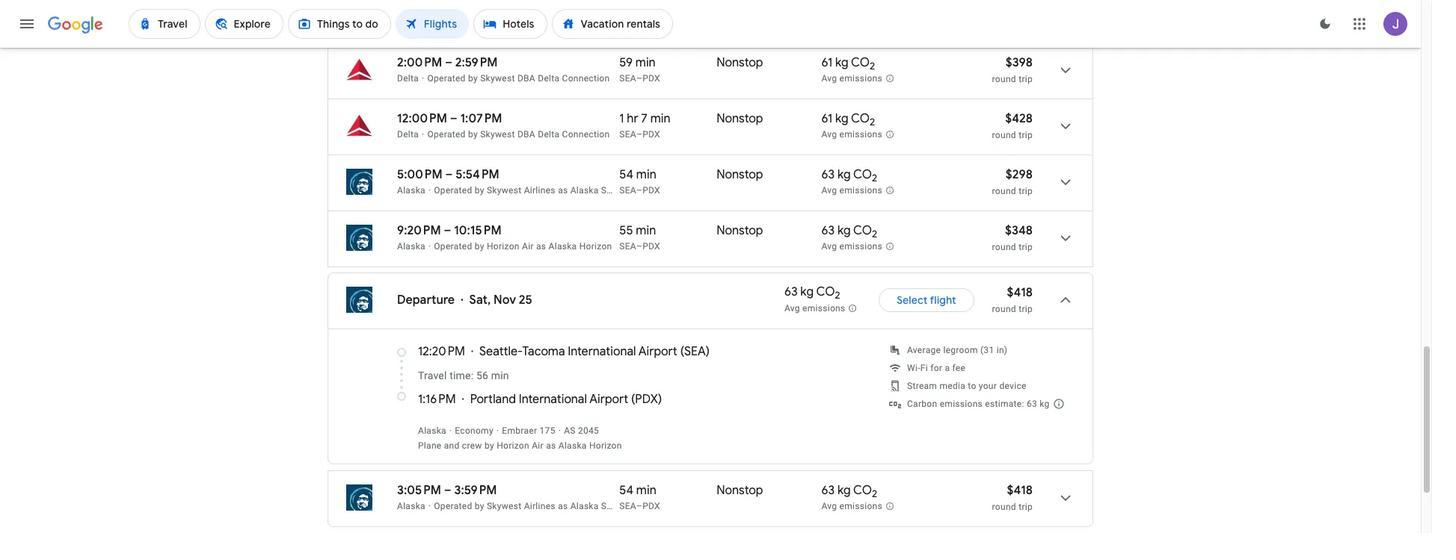 Task type: vqa. For each thing, say whether or not it's contained in the screenshot.


Task type: describe. For each thing, give the bounding box(es) containing it.
1 connection from the top
[[562, 17, 610, 28]]

kg for $428
[[835, 111, 849, 126]]

flight details. leaves seattle-tacoma international airport at 12:00 pm on saturday, november 25 and arrives at portland international airport at 1:07 pm on saturday, november 25. image
[[1048, 108, 1084, 144]]

operated down the leaves seattle-tacoma international airport at 7:55 pm on saturday, november 25 and arrives at portland international airport at 8:59 pm on saturday, november 25. element
[[427, 17, 466, 28]]

emissions for $428
[[840, 130, 882, 140]]

fee
[[952, 363, 966, 374]]

61 for 1 hr 7 min
[[821, 111, 832, 126]]

$428 round trip
[[992, 111, 1033, 141]]

Departure time: 9:20 PM. text field
[[397, 224, 441, 239]]

1 vertical spatial air
[[532, 441, 544, 452]]

1 vertical spatial international
[[519, 393, 587, 408]]

61 for 59 min
[[821, 55, 832, 70]]

Departure time: 12:00 PM. text field
[[397, 111, 447, 126]]

nov
[[494, 293, 516, 308]]

nonstop for 5:54 pm
[[717, 168, 763, 182]]

25
[[519, 293, 532, 308]]

1 hr 7 min sea – pdx
[[619, 111, 671, 140]]

flight details. leaves seattle-tacoma international airport at 2:00 pm on saturday, november 25 and arrives at portland international airport at 2:59 pm on saturday, november 25. image
[[1048, 52, 1084, 88]]

airlines for 3:05 pm – 3:59 pm
[[524, 502, 556, 512]]

total duration 1 hr 7 min. element
[[619, 111, 717, 129]]

round for 1:07 pm
[[992, 130, 1016, 141]]

select
[[897, 294, 928, 307]]

sea – pdx
[[619, 17, 660, 28]]

$398 round trip
[[992, 55, 1033, 85]]

61 kg co 2 for $398
[[821, 55, 875, 73]]

trip for 10:15 pm
[[1019, 242, 1033, 253]]

operated down '12:00 pm – 1:07 pm'
[[427, 129, 466, 140]]

connection for 1 hr 7 min
[[562, 129, 610, 140]]

5:00 pm – 5:54 pm
[[397, 168, 499, 182]]

1 operated by skywest dba delta connection from the top
[[427, 17, 610, 28]]

0 horizontal spatial airport
[[589, 393, 628, 408]]

kg for $398
[[835, 55, 849, 70]]

9:20 pm – 10:15 pm
[[397, 224, 502, 239]]

398 US dollars text field
[[1006, 55, 1033, 70]]

operated by skywest airlines as alaska skywest for 3:59 pm
[[434, 502, 637, 512]]

1 horizontal spatial )
[[706, 345, 710, 360]]

Arrival time: 1:07 PM. text field
[[460, 111, 502, 126]]

device
[[999, 381, 1027, 392]]

9:20 pm
[[397, 224, 441, 239]]

co for $428
[[851, 111, 870, 126]]

kg for $418
[[837, 484, 851, 499]]

emissions for $348
[[840, 242, 882, 252]]

leaves seattle-tacoma international airport at 3:05 pm on saturday, november 25 and arrives at portland international airport at 3:59 pm on saturday, november 25. element
[[397, 484, 497, 499]]

avg for $428
[[821, 130, 837, 140]]

$348
[[1005, 224, 1033, 239]]

1 vertical spatial  image
[[428, 502, 431, 512]]

 image for operated by skywest airlines as alaska skywest
[[428, 185, 431, 196]]

nonstop for 1:07 pm
[[717, 111, 763, 126]]

by down arrival time: 1:07 pm. text field
[[468, 129, 478, 140]]

63 for $298
[[821, 168, 835, 182]]

trip for 3:59 pm
[[1019, 503, 1033, 513]]

Departure time: 7:55 PM. text field
[[397, 0, 440, 14]]

emissions for $418
[[840, 502, 882, 512]]

embraer 175
[[502, 426, 555, 437]]

to
[[968, 381, 976, 392]]

co for $298
[[853, 168, 872, 182]]

0 vertical spatial international
[[568, 345, 636, 360]]

min for 9:20 pm – 10:15 pm
[[636, 224, 656, 239]]

– inside 59 min sea – pdx
[[636, 73, 643, 84]]

leaves seattle-tacoma international airport at 5:00 pm on saturday, november 25 and arrives at portland international airport at 5:54 pm on saturday, november 25. element
[[397, 168, 499, 182]]

Departure time: 12:20 PM. text field
[[418, 345, 465, 360]]

seattle-tacoma international airport ( sea )
[[479, 345, 710, 360]]

1 horizontal spatial (
[[680, 345, 684, 360]]

total duration 55 min. element
[[619, 224, 717, 241]]

54 min sea – pdx for 3:59 pm
[[619, 484, 660, 512]]

carbon emissions estimate: 63 kg
[[907, 399, 1050, 410]]

co for $348
[[853, 224, 872, 239]]

nonstop for 3:59 pm
[[717, 484, 763, 499]]

min inside 1 hr 7 min sea – pdx
[[650, 111, 671, 126]]

0 vertical spatial airport
[[639, 345, 677, 360]]

select flight
[[897, 294, 956, 307]]

round for 10:15 pm
[[992, 242, 1016, 253]]

by down 'arrival time: 5:54 pm.' text field at the top left
[[475, 185, 484, 196]]

flight details. leaves seattle-tacoma international airport at 5:00 pm on saturday, november 25 and arrives at portland international airport at 5:54 pm on saturday, november 25. image
[[1048, 165, 1084, 200]]

horizon down 2045
[[589, 441, 622, 452]]

sea inside 59 min sea – pdx
[[619, 73, 636, 84]]

nonstop flight. element for 2:59 pm
[[717, 55, 763, 73]]

$398
[[1006, 55, 1033, 70]]

1 $418 round trip from the top
[[992, 286, 1033, 315]]

3:05 pm – 3:59 pm
[[397, 484, 497, 499]]

travel
[[418, 370, 447, 382]]

avg emissions for $348
[[821, 242, 882, 252]]

economy
[[455, 426, 494, 437]]

leaves seattle-tacoma international airport at 12:00 pm on saturday, november 25 and arrives at portland international airport at 1:07 pm on saturday, november 25. element
[[397, 111, 502, 126]]

2 for $418
[[872, 488, 877, 501]]

min for 2:00 pm – 2:59 pm
[[635, 55, 656, 70]]

wi-fi for a fee
[[907, 363, 966, 374]]

$298
[[1006, 168, 1033, 182]]

skywest for leaves seattle-tacoma international airport at 2:00 pm on saturday, november 25 and arrives at portland international airport at 2:59 pm on saturday, november 25. element
[[480, 73, 515, 84]]

61 kg co 2 for $428
[[821, 111, 875, 129]]

sat, nov 25
[[469, 293, 532, 308]]

Arrival time: 5:54 PM. text field
[[456, 168, 499, 182]]

pdx inside 59 min sea – pdx
[[643, 73, 660, 84]]

leaves seattle-tacoma international airport at 2:00 pm on saturday, november 25 and arrives at portland international airport at 2:59 pm on saturday, november 25. element
[[397, 55, 498, 70]]

average legroom (31 in)
[[907, 346, 1008, 356]]

leaves seattle-tacoma international airport at 9:20 pm on saturday, november 25 and arrives at portland international airport at 10:15 pm on saturday, november 25. element
[[397, 224, 502, 239]]

1
[[619, 111, 624, 126]]

avg emissions for $418
[[821, 502, 882, 512]]

operated down leaves seattle-tacoma international airport at 5:00 pm on saturday, november 25 and arrives at portland international airport at 5:54 pm on saturday, november 25. element
[[434, 185, 472, 196]]

2 for $398
[[870, 60, 875, 73]]

12:20 pm
[[418, 345, 465, 360]]

by down 3:59 pm text box
[[475, 502, 484, 512]]

avg for $298
[[821, 186, 837, 196]]

min for 5:00 pm – 5:54 pm
[[636, 168, 656, 182]]

carbon
[[907, 399, 937, 410]]

skywest down 5:54 pm
[[487, 185, 522, 196]]

hr
[[627, 111, 638, 126]]

55 min sea – pdx
[[619, 224, 660, 252]]

avg for $348
[[821, 242, 837, 252]]

your
[[979, 381, 997, 392]]

co for $418
[[853, 484, 872, 499]]

avg emissions for $398
[[821, 73, 882, 84]]

5:00 pm
[[397, 168, 442, 182]]

trip for 5:54 pm
[[1019, 186, 1033, 197]]

Arrival time: 2:59 PM. text field
[[455, 55, 498, 70]]

59
[[619, 55, 633, 70]]

as 2045
[[564, 426, 599, 437]]

connection for 59 min
[[562, 73, 610, 84]]

$348 round trip
[[992, 224, 1033, 253]]

operated down leaves seattle-tacoma international airport at 9:20 pm on saturday, november 25 and arrives at portland international airport at 10:15 pm on saturday, november 25. element
[[434, 242, 472, 252]]

operated by horizon air as alaska horizon
[[434, 242, 612, 252]]

0 vertical spatial air
[[522, 242, 534, 252]]

departure
[[397, 293, 455, 308]]

54 for 3:59 pm
[[619, 484, 633, 499]]

total duration 1 hr 4 min. element
[[619, 0, 717, 16]]

pdx inside "55 min sea – pdx"
[[643, 242, 660, 252]]

plane and crew by horizon air as alaska horizon
[[418, 441, 622, 452]]

as for 10:15 pm
[[536, 242, 546, 252]]

total duration 54 min. element for 3:59 pm
[[619, 484, 717, 501]]

round for 5:54 pm
[[992, 186, 1016, 197]]

stream
[[907, 381, 937, 392]]

2 for $298
[[872, 172, 877, 185]]

sat,
[[469, 293, 491, 308]]

portland international airport ( pdx )
[[470, 393, 662, 408]]

nonstop for 2:59 pm
[[717, 55, 763, 70]]

plane
[[418, 441, 442, 452]]

3:05 pm
[[397, 484, 441, 499]]

Departure time: 3:05 PM. text field
[[397, 484, 441, 499]]

seattle-
[[479, 345, 522, 360]]

average
[[907, 346, 941, 356]]



Task type: locate. For each thing, give the bounding box(es) containing it.
$298 round trip
[[992, 168, 1033, 197]]

2:00 pm – 2:59 pm
[[397, 55, 498, 70]]

horizon down the 10:15 pm text box
[[487, 242, 520, 252]]

298 US dollars text field
[[1006, 168, 1033, 182]]

nonstop flight. element
[[717, 55, 763, 73], [717, 111, 763, 129], [717, 168, 763, 185], [717, 224, 763, 241], [717, 484, 763, 501]]

flight details. leaves seattle-tacoma international airport at 9:20 pm on saturday, november 25 and arrives at portland international airport at 10:15 pm on saturday, november 25. image
[[1048, 221, 1084, 257]]

54 min sea – pdx
[[619, 168, 660, 196], [619, 484, 660, 512]]

airlines
[[524, 185, 556, 196], [524, 502, 556, 512]]

1 vertical spatial airport
[[589, 393, 628, 408]]

0 vertical spatial dba
[[517, 17, 535, 28]]

emissions for $298
[[840, 186, 882, 196]]

trip down $398
[[1019, 74, 1033, 85]]

1 61 kg co 2 from the top
[[821, 55, 875, 73]]

sea
[[619, 17, 636, 28], [619, 73, 636, 84], [619, 129, 636, 140], [619, 185, 636, 196], [619, 242, 636, 252], [684, 345, 706, 360], [619, 502, 636, 512]]

0 horizontal spatial (
[[631, 393, 635, 408]]

nonstop for 10:15 pm
[[717, 224, 763, 239]]

trip down $428
[[1019, 130, 1033, 141]]

min inside "55 min sea – pdx"
[[636, 224, 656, 239]]

by down the 2:59 pm
[[468, 73, 478, 84]]

2 $418 round trip from the top
[[992, 484, 1033, 513]]

1 skywest from the top
[[601, 185, 637, 196]]

kg for $298
[[837, 168, 851, 182]]

59 min sea – pdx
[[619, 55, 660, 84]]

–
[[636, 17, 643, 28], [445, 55, 452, 70], [636, 73, 643, 84], [450, 111, 457, 126], [636, 129, 643, 140], [445, 168, 453, 182], [636, 185, 643, 196], [444, 224, 451, 239], [636, 242, 643, 252], [444, 484, 451, 499], [636, 502, 643, 512]]

0 vertical spatial  image
[[497, 426, 499, 437]]

main menu image
[[18, 15, 36, 33]]

2 operated by skywest airlines as alaska skywest from the top
[[434, 502, 637, 512]]

418 US dollars text field
[[1007, 286, 1033, 301], [1007, 484, 1033, 499]]

2 vertical spatial operated by skywest dba delta connection
[[427, 129, 610, 140]]

avg for $418
[[821, 502, 837, 512]]

airlines for 5:00 pm – 5:54 pm
[[524, 185, 556, 196]]

for
[[930, 363, 942, 374]]

$418 round trip up in)
[[992, 286, 1033, 315]]

horizon down embraer
[[497, 441, 529, 452]]

4 trip from the top
[[1019, 242, 1033, 253]]

by down 10:15 pm at top left
[[475, 242, 484, 252]]

$418 round trip left 'flight details. leaves seattle-tacoma international airport at 3:05 pm on saturday, november 25 and arrives at portland international airport at 3:59 pm on saturday, november 25.' icon
[[992, 484, 1033, 513]]

1 vertical spatial 418 us dollars text field
[[1007, 484, 1033, 499]]

operated by skywest dba delta connection down the 2:59 pm
[[427, 73, 610, 84]]

operated by skywest dba delta connection
[[427, 17, 610, 28], [427, 73, 610, 84], [427, 129, 610, 140]]

estimate:
[[985, 399, 1024, 410]]

418 us dollars text field down $348 round trip
[[1007, 286, 1033, 301]]

1:16 pm
[[418, 393, 456, 408]]

1 vertical spatial 54 min sea – pdx
[[619, 484, 660, 512]]

operated down "3:05 pm – 3:59 pm"
[[434, 502, 472, 512]]

total duration 54 min. element for 5:54 pm
[[619, 168, 717, 185]]

pdx inside 1 hr 7 min sea – pdx
[[643, 129, 660, 140]]

2 nonstop from the top
[[717, 111, 763, 126]]

connection left 1 hr 7 min sea – pdx
[[562, 129, 610, 140]]

as
[[564, 426, 576, 437]]

airport
[[639, 345, 677, 360], [589, 393, 628, 408]]

round inside the $428 round trip
[[992, 130, 1016, 141]]

emissions
[[840, 73, 882, 84], [840, 130, 882, 140], [840, 186, 882, 196], [840, 242, 882, 252], [802, 303, 845, 314], [940, 399, 983, 410], [840, 502, 882, 512]]

airlines down plane and crew by horizon air as alaska horizon
[[524, 502, 556, 512]]

legroom
[[943, 346, 978, 356]]

0 vertical spatial 54
[[619, 168, 633, 182]]

1 vertical spatial 61
[[821, 111, 832, 126]]

international right the "tacoma"
[[568, 345, 636, 360]]

by down arrival time: 8:59 pm. text box
[[468, 17, 478, 28]]

3 round from the top
[[992, 186, 1016, 197]]

air down the embraer 175
[[532, 441, 544, 452]]

dba for 2:59 pm
[[517, 73, 535, 84]]

4 round from the top
[[992, 242, 1016, 253]]

skywest down arrival time: 2:59 pm. text field
[[480, 73, 515, 84]]

min inside 59 min sea – pdx
[[635, 55, 656, 70]]

fi
[[920, 363, 928, 374]]

 image
[[428, 185, 431, 196], [428, 242, 431, 252], [449, 426, 452, 437], [558, 426, 561, 437]]

348 US dollars text field
[[1005, 224, 1033, 239]]

– inside 1 hr 7 min sea – pdx
[[636, 129, 643, 140]]

 image left embraer
[[497, 426, 499, 437]]

0 vertical spatial 418 us dollars text field
[[1007, 286, 1033, 301]]

skywest
[[480, 17, 515, 28], [480, 73, 515, 84], [480, 129, 515, 140], [487, 185, 522, 196], [487, 502, 522, 512]]

0 vertical spatial $418
[[1007, 286, 1033, 301]]

(
[[680, 345, 684, 360], [631, 393, 635, 408]]

 image up and
[[449, 426, 452, 437]]

round for 2:59 pm
[[992, 74, 1016, 85]]

63 for $418
[[821, 484, 835, 499]]

wi-
[[907, 363, 920, 374]]

1 airlines from the top
[[524, 185, 556, 196]]

flight
[[930, 294, 956, 307]]

2 dba from the top
[[517, 73, 535, 84]]

operated down leaves seattle-tacoma international airport at 2:00 pm on saturday, november 25 and arrives at portland international airport at 2:59 pm on saturday, november 25. element
[[427, 73, 466, 84]]

horizon left "55 min sea – pdx" at the left
[[579, 242, 612, 252]]

media
[[940, 381, 966, 392]]

in)
[[997, 346, 1008, 356]]

trip
[[1019, 74, 1033, 85], [1019, 130, 1033, 141], [1019, 186, 1033, 197], [1019, 242, 1033, 253], [1019, 304, 1033, 315], [1019, 503, 1033, 513]]

skywest
[[601, 185, 637, 196], [601, 502, 637, 512]]

418 us dollars text field left 'flight details. leaves seattle-tacoma international airport at 3:05 pm on saturday, november 25 and arrives at portland international airport at 3:59 pm on saturday, november 25.' icon
[[1007, 484, 1033, 499]]

3 connection from the top
[[562, 129, 610, 140]]

2 54 min sea – pdx from the top
[[619, 484, 660, 512]]

2045
[[578, 426, 599, 437]]

55
[[619, 224, 633, 239]]

nonstop flight. element for 5:54 pm
[[717, 168, 763, 185]]

$418 left 'flight details. leaves seattle-tacoma international airport at 3:05 pm on saturday, november 25 and arrives at portland international airport at 3:59 pm on saturday, november 25.' icon
[[1007, 484, 1033, 499]]

as for 5:54 pm
[[558, 185, 568, 196]]

4 nonstop from the top
[[717, 224, 763, 239]]

0 vertical spatial skywest
[[601, 185, 637, 196]]

7
[[641, 111, 648, 126]]

airlines up operated by horizon air as alaska horizon
[[524, 185, 556, 196]]

6 round from the top
[[992, 503, 1016, 513]]

63 kg co 2 for $418
[[821, 484, 877, 501]]

2 for $348
[[872, 228, 877, 241]]

 image down departure time: 9:20 pm. text box
[[428, 242, 431, 252]]

$418
[[1007, 286, 1033, 301], [1007, 484, 1033, 499]]

1 round from the top
[[992, 74, 1016, 85]]

1 $418 from the top
[[1007, 286, 1033, 301]]

round inside $298 round trip
[[992, 186, 1016, 197]]

by right crew
[[485, 441, 494, 452]]

3 operated by skywest dba delta connection from the top
[[427, 129, 610, 140]]

sea inside "55 min sea – pdx"
[[619, 242, 636, 252]]

horizon
[[487, 242, 520, 252], [579, 242, 612, 252], [497, 441, 529, 452], [589, 441, 622, 452]]

1 vertical spatial 61 kg co 2
[[821, 111, 875, 129]]

skywest for 5:54 pm
[[601, 185, 637, 196]]

– inside "55 min sea – pdx"
[[636, 242, 643, 252]]

avg emissions for $428
[[821, 130, 882, 140]]

round for 3:59 pm
[[992, 503, 1016, 513]]

nonstop flight. element for 10:15 pm
[[717, 224, 763, 241]]

international
[[568, 345, 636, 360], [519, 393, 587, 408]]

embraer
[[502, 426, 537, 437]]

round inside $348 round trip
[[992, 242, 1016, 253]]

stream media to your device
[[907, 381, 1027, 392]]

operated by skywest dba delta connection for 1:07 pm
[[427, 129, 610, 140]]

0 vertical spatial (
[[680, 345, 684, 360]]

0 vertical spatial 54 min sea – pdx
[[619, 168, 660, 196]]

1 vertical spatial 54
[[619, 484, 633, 499]]

5 nonstop from the top
[[717, 484, 763, 499]]

2:59 pm
[[455, 55, 498, 70]]

skywest for leaves seattle-tacoma international airport at 12:00 pm on saturday, november 25 and arrives at portland international airport at 1:07 pm on saturday, november 25. element
[[480, 129, 515, 140]]

carbon emissions estimate: 63 kilograms element
[[907, 399, 1050, 410]]

1 61 from the top
[[821, 55, 832, 70]]

2 airlines from the top
[[524, 502, 556, 512]]

 image for operated by horizon air as alaska horizon
[[428, 242, 431, 252]]

total duration 54 min. element
[[619, 168, 717, 185], [619, 484, 717, 501]]

trip left 'flight details. leaves seattle-tacoma international airport at 3:05 pm on saturday, november 25 and arrives at portland international airport at 3:59 pm on saturday, november 25.' icon
[[1019, 503, 1033, 513]]

0 vertical spatial operated by skywest dba delta connection
[[427, 17, 610, 28]]

nonstop
[[717, 55, 763, 70], [717, 111, 763, 126], [717, 168, 763, 182], [717, 224, 763, 239], [717, 484, 763, 499]]

nonstop flight. element for 1:07 pm
[[717, 111, 763, 129]]

56
[[476, 370, 488, 382]]

round inside $398 round trip
[[992, 74, 1016, 85]]

12:00 pm – 1:07 pm
[[397, 111, 502, 126]]

Arrival time: 8:59 PM. text field
[[453, 0, 496, 14]]

and
[[444, 441, 460, 452]]

1 vertical spatial airlines
[[524, 502, 556, 512]]

0 vertical spatial airlines
[[524, 185, 556, 196]]

operated by skywest airlines as alaska skywest down '3:59 pm'
[[434, 502, 637, 512]]

Arrival time: 10:15 PM. text field
[[454, 224, 502, 239]]

(31
[[980, 346, 994, 356]]

flight details. leaves seattle-tacoma international airport at 3:05 pm on saturday, november 25 and arrives at portland international airport at 3:59 pm on saturday, november 25. image
[[1048, 481, 1084, 517]]

avg
[[821, 73, 837, 84], [821, 130, 837, 140], [821, 186, 837, 196], [821, 242, 837, 252], [784, 303, 800, 314], [821, 502, 837, 512]]

skywest down arrival time: 1:07 pm. text field
[[480, 129, 515, 140]]

2 round from the top
[[992, 130, 1016, 141]]

10:15 pm
[[454, 224, 502, 239]]

2 total duration 54 min. element from the top
[[619, 484, 717, 501]]

1 trip from the top
[[1019, 74, 1033, 85]]

2 for $428
[[870, 116, 875, 129]]

skywest down 3:59 pm text box
[[487, 502, 522, 512]]

emissions for $398
[[840, 73, 882, 84]]

1 54 min sea – pdx from the top
[[619, 168, 660, 196]]

travel time: 56 min
[[418, 370, 509, 382]]

5:54 pm
[[456, 168, 499, 182]]

0 vertical spatial $418 round trip
[[992, 286, 1033, 315]]

54
[[619, 168, 633, 182], [619, 484, 633, 499]]

1 horizontal spatial airport
[[639, 345, 677, 360]]

trip inside $298 round trip
[[1019, 186, 1033, 197]]

as
[[558, 185, 568, 196], [536, 242, 546, 252], [546, 441, 556, 452], [558, 502, 568, 512]]

min for 3:05 pm – 3:59 pm
[[636, 484, 656, 499]]

$418 down $348 round trip
[[1007, 286, 1033, 301]]

)
[[706, 345, 710, 360], [658, 393, 662, 408]]

 image
[[497, 426, 499, 437], [428, 502, 431, 512]]

1 vertical spatial (
[[631, 393, 635, 408]]

trip inside $398 round trip
[[1019, 74, 1033, 85]]

operated
[[427, 17, 466, 28], [427, 73, 466, 84], [427, 129, 466, 140], [434, 185, 472, 196], [434, 242, 472, 252], [434, 502, 472, 512]]

 image down 3:05 pm
[[428, 502, 431, 512]]

skywest down arrival time: 8:59 pm. text box
[[480, 17, 515, 28]]

1 total duration 54 min. element from the top
[[619, 168, 717, 185]]

1 nonstop from the top
[[717, 55, 763, 70]]

54 min sea – pdx for 5:54 pm
[[619, 168, 660, 196]]

2 vertical spatial dba
[[517, 129, 535, 140]]

2 skywest from the top
[[601, 502, 637, 512]]

leaves seattle-tacoma international airport at 7:55 pm on saturday, november 25 and arrives at portland international airport at 8:59 pm on saturday, november 25. element
[[397, 0, 496, 14]]

operated by skywest airlines as alaska skywest for 5:54 pm
[[434, 185, 637, 196]]

Arrival time: 1:16 PM. text field
[[418, 393, 456, 408]]

trip for 2:59 pm
[[1019, 74, 1033, 85]]

select flight button
[[879, 283, 974, 319]]

1 418 us dollars text field from the top
[[1007, 286, 1033, 301]]

1 54 from the top
[[619, 168, 633, 182]]

428 US dollars text field
[[1005, 111, 1033, 126]]

Departure time: 2:00 PM. text field
[[397, 55, 442, 70]]

trip inside the $428 round trip
[[1019, 130, 1033, 141]]

0 vertical spatial operated by skywest airlines as alaska skywest
[[434, 185, 637, 196]]

1 nonstop flight. element from the top
[[717, 55, 763, 73]]

trip for 1:07 pm
[[1019, 130, 1033, 141]]

175
[[540, 426, 555, 437]]

2:00 pm
[[397, 55, 442, 70]]

1 horizontal spatial  image
[[497, 426, 499, 437]]

dba
[[517, 17, 535, 28], [517, 73, 535, 84], [517, 129, 535, 140]]

round left 'flight details. leaves seattle-tacoma international airport at 3:05 pm on saturday, november 25 and arrives at portland international airport at 3:59 pm on saturday, november 25.' icon
[[992, 503, 1016, 513]]

63 kg co 2 for $348
[[821, 224, 877, 241]]

round down $298 text box
[[992, 186, 1016, 197]]

operated by skywest dba delta connection down arrival time: 1:07 pm. text field
[[427, 129, 610, 140]]

63 kg co 2
[[821, 168, 877, 185], [821, 224, 877, 241], [784, 285, 840, 303], [821, 484, 877, 501]]

air up "25"
[[522, 242, 534, 252]]

trip inside $348 round trip
[[1019, 242, 1033, 253]]

time:
[[450, 370, 474, 382]]

63 kg co 2 for $298
[[821, 168, 877, 185]]

5 nonstop flight. element from the top
[[717, 484, 763, 501]]

5 round from the top
[[992, 304, 1016, 315]]

connection left 59 min sea – pdx
[[562, 73, 610, 84]]

operated by skywest airlines as alaska skywest up operated by horizon air as alaska horizon
[[434, 185, 637, 196]]

3 dba from the top
[[517, 129, 535, 140]]

Arrival time: 3:59 PM. text field
[[454, 484, 497, 499]]

3 nonstop flight. element from the top
[[717, 168, 763, 185]]

3 nonstop from the top
[[717, 168, 763, 182]]

connection
[[562, 17, 610, 28], [562, 73, 610, 84], [562, 129, 610, 140]]

2 418 us dollars text field from the top
[[1007, 484, 1033, 499]]

skywest for the leaves seattle-tacoma international airport at 7:55 pm on saturday, november 25 and arrives at portland international airport at 8:59 pm on saturday, november 25. element
[[480, 17, 515, 28]]

3 trip from the top
[[1019, 186, 1033, 197]]

1 vertical spatial total duration 54 min. element
[[619, 484, 717, 501]]

trip down $348 round trip
[[1019, 304, 1033, 315]]

61
[[821, 55, 832, 70], [821, 111, 832, 126]]

2
[[870, 60, 875, 73], [870, 116, 875, 129], [872, 172, 877, 185], [872, 228, 877, 241], [835, 290, 840, 303], [872, 488, 877, 501]]

nonstop flight. element for 3:59 pm
[[717, 484, 763, 501]]

co
[[851, 55, 870, 70], [851, 111, 870, 126], [853, 168, 872, 182], [853, 224, 872, 239], [816, 285, 835, 300], [853, 484, 872, 499]]

1 vertical spatial operated by skywest airlines as alaska skywest
[[434, 502, 637, 512]]

2 61 kg co 2 from the top
[[821, 111, 875, 129]]

0 vertical spatial total duration 54 min. element
[[619, 168, 717, 185]]

round
[[992, 74, 1016, 85], [992, 130, 1016, 141], [992, 186, 1016, 197], [992, 242, 1016, 253], [992, 304, 1016, 315], [992, 503, 1016, 513]]

4 nonstop flight. element from the top
[[717, 224, 763, 241]]

round up in)
[[992, 304, 1016, 315]]

operated by skywest dba delta connection down arrival time: 8:59 pm. text box
[[427, 17, 610, 28]]

63
[[821, 168, 835, 182], [821, 224, 835, 239], [784, 285, 798, 300], [1027, 399, 1037, 410], [821, 484, 835, 499]]

co for $398
[[851, 55, 870, 70]]

avg emissions for $298
[[821, 186, 882, 196]]

as for 3:59 pm
[[558, 502, 568, 512]]

2 61 from the top
[[821, 111, 832, 126]]

1 operated by skywest airlines as alaska skywest from the top
[[434, 185, 637, 196]]

 image for economy
[[449, 426, 452, 437]]

trip down $298
[[1019, 186, 1033, 197]]

kg for $348
[[837, 224, 851, 239]]

change appearance image
[[1307, 6, 1343, 42]]

0 vertical spatial 61 kg co 2
[[821, 55, 875, 73]]

dba for 1:07 pm
[[517, 129, 535, 140]]

portland
[[470, 393, 516, 408]]

air
[[522, 242, 534, 252], [532, 441, 544, 452]]

1 vertical spatial dba
[[517, 73, 535, 84]]

min
[[635, 55, 656, 70], [650, 111, 671, 126], [636, 168, 656, 182], [636, 224, 656, 239], [491, 370, 509, 382], [636, 484, 656, 499]]

2 trip from the top
[[1019, 130, 1033, 141]]

2 operated by skywest dba delta connection from the top
[[427, 73, 610, 84]]

$428
[[1005, 111, 1033, 126]]

Departure time: 5:00 PM. text field
[[397, 168, 442, 182]]

international up 175
[[519, 393, 587, 408]]

2 vertical spatial connection
[[562, 129, 610, 140]]

1 vertical spatial connection
[[562, 73, 610, 84]]

1 vertical spatial operated by skywest dba delta connection
[[427, 73, 610, 84]]

delta
[[397, 17, 419, 28], [538, 17, 560, 28], [397, 73, 419, 84], [538, 73, 560, 84], [397, 129, 419, 140], [538, 129, 560, 140]]

1 dba from the top
[[517, 17, 535, 28]]

a
[[945, 363, 950, 374]]

1 vertical spatial )
[[658, 393, 662, 408]]

6 trip from the top
[[1019, 503, 1033, 513]]

round down $428
[[992, 130, 1016, 141]]

0 vertical spatial )
[[706, 345, 710, 360]]

total duration 59 min. element
[[619, 55, 717, 73]]

3:59 pm
[[454, 484, 497, 499]]

0 horizontal spatial  image
[[428, 502, 431, 512]]

operated by skywest dba delta connection for 2:59 pm
[[427, 73, 610, 84]]

round down $398
[[992, 74, 1016, 85]]

0 horizontal spatial )
[[658, 393, 662, 408]]

tacoma
[[522, 345, 565, 360]]

connection left sea – pdx
[[562, 17, 610, 28]]

1:07 pm
[[460, 111, 502, 126]]

2 54 from the top
[[619, 484, 633, 499]]

2 connection from the top
[[562, 73, 610, 84]]

0 vertical spatial connection
[[562, 17, 610, 28]]

 image down departure time: 5:00 pm. text field
[[428, 185, 431, 196]]

avg for $398
[[821, 73, 837, 84]]

1 vertical spatial skywest
[[601, 502, 637, 512]]

crew
[[462, 441, 482, 452]]

2 nonstop flight. element from the top
[[717, 111, 763, 129]]

sea inside 1 hr 7 min sea – pdx
[[619, 129, 636, 140]]

1 vertical spatial $418
[[1007, 484, 1033, 499]]

trip down 348 us dollars text box
[[1019, 242, 1033, 253]]

2 $418 from the top
[[1007, 484, 1033, 499]]

0 vertical spatial 61
[[821, 55, 832, 70]]

skywest for 3:59 pm
[[601, 502, 637, 512]]

1 vertical spatial $418 round trip
[[992, 484, 1033, 513]]

round down 348 us dollars text box
[[992, 242, 1016, 253]]

54 for 5:54 pm
[[619, 168, 633, 182]]

63 for $348
[[821, 224, 835, 239]]

 image left as at the left of page
[[558, 426, 561, 437]]

5 trip from the top
[[1019, 304, 1033, 315]]

12:00 pm
[[397, 111, 447, 126]]



